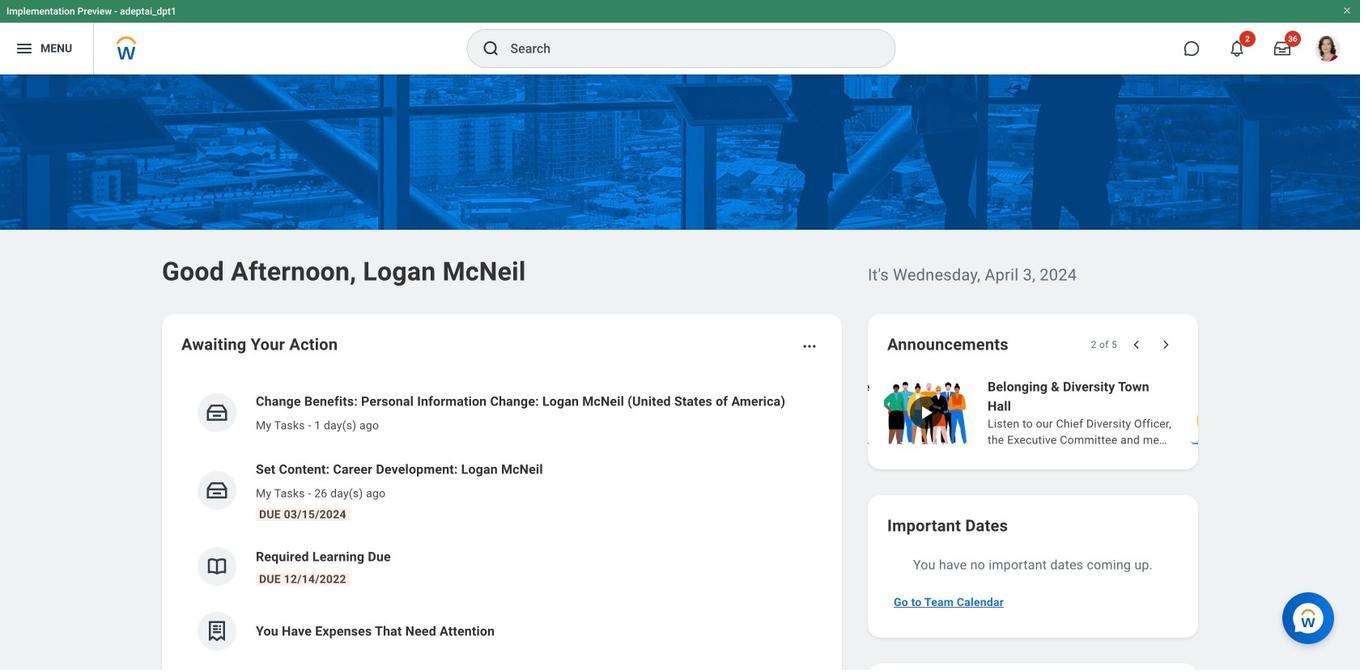 Task type: vqa. For each thing, say whether or not it's contained in the screenshot.
ITEMS FOR YOUR CAREER DEVELOPMENT
no



Task type: locate. For each thing, give the bounding box(es) containing it.
close environment banner image
[[1343, 6, 1353, 15]]

0 vertical spatial inbox image
[[205, 401, 229, 425]]

main content
[[0, 75, 1361, 671]]

list
[[577, 376, 1361, 450], [181, 379, 823, 664]]

banner
[[0, 0, 1361, 75]]

2 inbox image from the top
[[205, 479, 229, 503]]

1 vertical spatial inbox image
[[205, 479, 229, 503]]

status
[[1092, 339, 1118, 352]]

book open image
[[205, 555, 229, 579]]

notifications large image
[[1230, 41, 1246, 57]]

chevron right small image
[[1158, 337, 1175, 353]]

inbox image
[[205, 401, 229, 425], [205, 479, 229, 503]]

1 inbox image from the top
[[205, 401, 229, 425]]

inbox large image
[[1275, 41, 1291, 57]]



Task type: describe. For each thing, give the bounding box(es) containing it.
search image
[[482, 39, 501, 58]]

profile logan mcneil image
[[1316, 36, 1342, 65]]

justify image
[[15, 39, 34, 58]]

dashboard expenses image
[[205, 620, 229, 644]]

chevron left small image
[[1129, 337, 1145, 353]]

Search Workday  search field
[[511, 31, 862, 66]]

media play image
[[917, 403, 936, 423]]



